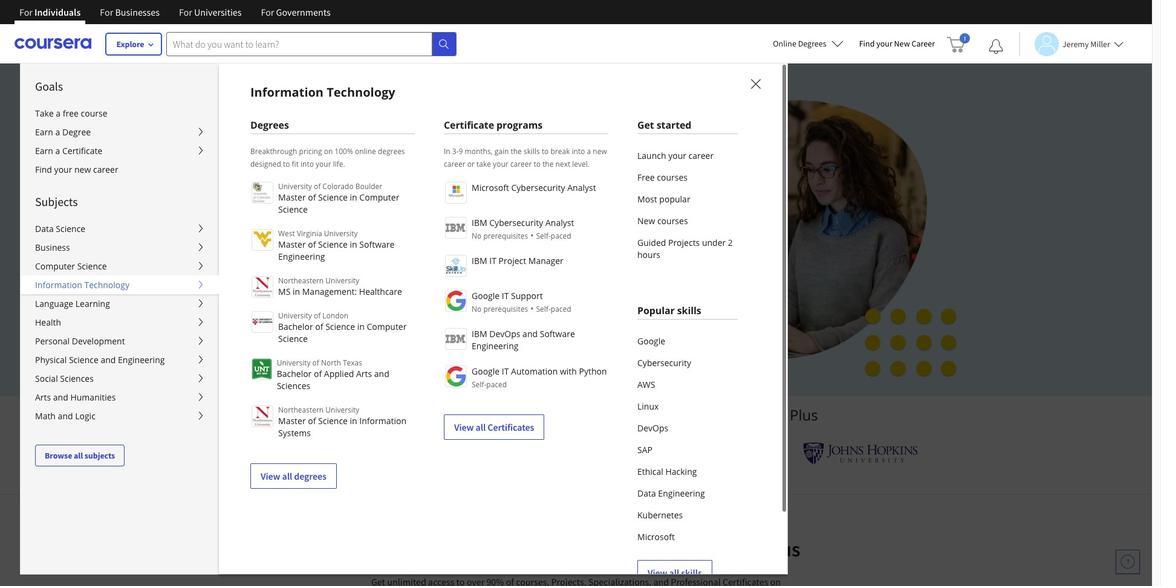 Task type: locate. For each thing, give the bounding box(es) containing it.
google
[[472, 290, 500, 302], [638, 336, 666, 347], [472, 366, 500, 377]]

kubernetes
[[638, 510, 683, 521]]

• inside ibm cybersecurity analyst no prerequisites • self-paced
[[531, 230, 534, 241]]

most
[[638, 194, 657, 205]]

1 vertical spatial analyst
[[546, 217, 574, 229]]

1 vertical spatial cybersecurity
[[490, 217, 543, 229]]

• up "manager"
[[531, 230, 534, 241]]

view all certificates link
[[444, 415, 545, 440]]

and down 'social sciences'
[[53, 392, 68, 403]]

of up systems
[[308, 416, 316, 427]]

ibm for ibm cybersecurity analyst no prerequisites • self-paced
[[472, 217, 487, 229]]

view all degrees
[[261, 471, 327, 483]]

and inside ibm devops and software engineering
[[523, 328, 538, 340]]

view inside list
[[648, 567, 668, 580]]

1 vertical spatial northeastern university  logo image
[[252, 406, 273, 428]]

view all degrees link
[[250, 464, 337, 489]]

data inside data science dropdown button
[[35, 223, 54, 235]]

view down the microsoft link
[[648, 567, 668, 580]]

new down most
[[638, 215, 655, 227]]

engineering down personal development dropdown button
[[118, 354, 165, 366]]

ibm for ibm it project manager
[[472, 255, 487, 267]]

projects
[[668, 237, 700, 249]]

analyst for microsoft cybersecurity analyst
[[568, 182, 596, 194]]

software
[[360, 239, 395, 250], [540, 328, 575, 340]]

2 vertical spatial cybersecurity
[[638, 358, 691, 369]]

all for skills
[[669, 567, 679, 580]]

view for degrees
[[261, 471, 280, 483]]

0 vertical spatial devops
[[490, 328, 521, 340]]

2 vertical spatial paced
[[487, 380, 507, 390]]

0 vertical spatial software
[[360, 239, 395, 250]]

prerequisites inside ibm cybersecurity analyst no prerequisites • self-paced
[[484, 231, 528, 241]]

universities
[[194, 6, 242, 18]]

0 vertical spatial it
[[490, 255, 497, 267]]

data down ethical
[[638, 488, 656, 500]]

1 vertical spatial bachelor
[[277, 368, 312, 380]]

1 horizontal spatial find
[[859, 38, 875, 49]]

0 vertical spatial free
[[638, 172, 655, 183]]

close image
[[748, 76, 763, 91], [748, 76, 763, 91], [748, 76, 763, 91], [748, 76, 764, 92]]

business button
[[21, 238, 219, 257]]

0 vertical spatial microsoft
[[472, 182, 509, 194]]

ibm devops and software engineering link
[[444, 327, 609, 353]]

earn inside "popup button"
[[35, 145, 53, 157]]

5 partnername logo image from the top
[[445, 328, 467, 350]]

earn down earn a degree
[[35, 145, 53, 157]]

1 vertical spatial microsoft
[[638, 532, 675, 543]]

get started
[[638, 119, 692, 132]]

and down google it support no prerequisites • self-paced
[[523, 328, 538, 340]]

ibm down programs—all
[[472, 217, 487, 229]]

your inside in 3-9 months, gain the skills to break into a new career or take your career to the next level.
[[493, 159, 509, 169]]

a
[[56, 108, 61, 119], [55, 126, 60, 138], [55, 145, 60, 157], [587, 146, 591, 157]]

linux
[[638, 401, 659, 413]]

1 horizontal spatial arts
[[356, 368, 372, 380]]

physical
[[35, 354, 67, 366]]

to inside breakthrough pricing on 100% online degrees designed to fit into your life.
[[283, 159, 290, 169]]

0 horizontal spatial microsoft
[[472, 182, 509, 194]]

master inside west virginia university master of science in software engineering
[[278, 239, 306, 250]]

1 horizontal spatial software
[[540, 328, 575, 340]]

2 master from the top
[[278, 239, 306, 250]]

prerequisites inside google it support no prerequisites • self-paced
[[484, 304, 528, 315]]

3 partnername logo image from the top
[[445, 255, 467, 277]]

on down level.
[[564, 170, 581, 188]]

find down 'earn a certificate'
[[35, 164, 52, 175]]

2 for from the left
[[100, 6, 113, 18]]

0 horizontal spatial new
[[638, 215, 655, 227]]

partnername logo image inside the ibm it project manager link
[[445, 255, 467, 277]]

1 vertical spatial no
[[472, 304, 482, 315]]

of
[[314, 181, 321, 192], [308, 192, 316, 203], [308, 239, 316, 250], [314, 311, 321, 321], [315, 321, 323, 333], [313, 358, 319, 368], [314, 368, 322, 380], [308, 416, 316, 427]]

university of colorado boulder logo image
[[252, 182, 273, 204]]

northeastern for in
[[278, 276, 324, 286]]

university up trial
[[326, 276, 359, 286]]

google inside view all skills list
[[638, 336, 666, 347]]

1 vertical spatial northeastern
[[278, 405, 324, 416]]

microsoft for microsoft
[[638, 532, 675, 543]]

it for project
[[490, 255, 497, 267]]

0 vertical spatial earn
[[35, 126, 53, 138]]

1 horizontal spatial technology
[[327, 84, 395, 100]]

show notifications image
[[989, 39, 1004, 54]]

of left 'colorado'
[[314, 181, 321, 192]]

view for certificate programs
[[454, 422, 474, 434]]

cybersecurity inside ibm cybersecurity analyst no prerequisites • self-paced
[[490, 217, 543, 229]]

information technology inside menu item
[[250, 84, 395, 100]]

close image
[[748, 76, 763, 91], [748, 76, 763, 91]]

popular skills
[[638, 304, 701, 318]]

university down fit
[[278, 181, 312, 192]]

partnername logo image
[[445, 182, 467, 204], [445, 217, 467, 239], [445, 255, 467, 277], [445, 290, 467, 312], [445, 328, 467, 350], [445, 366, 467, 388]]

master up subscription
[[278, 192, 306, 203]]

for left universities
[[179, 6, 192, 18]]

engineering down hacking
[[658, 488, 705, 500]]

cybersecurity down in 3-9 months, gain the skills to break into a new career or take your career to the next level.
[[511, 182, 565, 194]]

a inside popup button
[[55, 126, 60, 138]]

google up leading at the left bottom of the page
[[472, 366, 500, 377]]

1 vertical spatial skills
[[677, 304, 701, 318]]

google down the popular
[[638, 336, 666, 347]]

northeastern up systems
[[278, 405, 324, 416]]

0 horizontal spatial view
[[261, 471, 280, 483]]

earn a degree button
[[21, 123, 219, 142]]

with
[[280, 327, 300, 339], [560, 366, 577, 377], [692, 405, 721, 425], [637, 537, 676, 563]]

6 partnername logo image from the top
[[445, 366, 467, 388]]

1 vertical spatial paced
[[551, 304, 571, 315]]

4 for from the left
[[261, 6, 274, 18]]

for for businesses
[[100, 6, 113, 18]]

1 vertical spatial devops
[[638, 423, 669, 434]]

computer down business
[[35, 261, 75, 272]]

earn a degree
[[35, 126, 91, 138]]

data up business
[[35, 223, 54, 235]]

development
[[72, 336, 125, 347]]

university up 14-
[[278, 311, 312, 321]]

data for data engineering
[[638, 488, 656, 500]]

1 vertical spatial degrees
[[294, 471, 327, 483]]

included
[[527, 191, 581, 209]]

it inside the ibm it project manager link
[[490, 255, 497, 267]]

devops down linux
[[638, 423, 669, 434]]

science inside west virginia university master of science in software engineering
[[318, 239, 348, 250]]

certificate inside information technology menu item
[[444, 119, 494, 132]]

prerequisites up project
[[484, 231, 528, 241]]

cybersecurity down microsoft cybersecurity analyst link
[[490, 217, 543, 229]]

for left businesses
[[100, 6, 113, 18]]

1 partnername logo image from the top
[[445, 182, 467, 204]]

paced up leading at the left bottom of the page
[[487, 380, 507, 390]]

social sciences button
[[21, 370, 219, 388]]

1 horizontal spatial data
[[638, 488, 656, 500]]

1 no from the top
[[472, 231, 482, 241]]

to inside unlimited access to 7,000+ world-class courses, hands-on projects, and job-ready certificate programs—all included in your subscription
[[333, 170, 346, 188]]

technology inside dropdown button
[[84, 279, 129, 291]]

2 ibm from the top
[[472, 255, 487, 267]]

1 horizontal spatial microsoft
[[638, 532, 675, 543]]

3 ibm from the top
[[472, 328, 487, 340]]

engineering up automation
[[472, 341, 519, 352]]

0 vertical spatial self-
[[536, 231, 551, 241]]

it
[[490, 255, 497, 267], [502, 290, 509, 302], [502, 366, 509, 377]]

2 northeastern university  logo image from the top
[[252, 406, 273, 428]]

0 vertical spatial arts
[[356, 368, 372, 380]]

0 horizontal spatial sciences
[[60, 373, 94, 385]]

courses for new courses
[[658, 215, 688, 227]]

0 horizontal spatial information technology
[[35, 279, 129, 291]]

0 horizontal spatial the
[[511, 146, 522, 157]]

1 northeastern from the top
[[278, 276, 324, 286]]

1 vertical spatial view
[[261, 471, 280, 483]]

university of colorado boulder master of science in computer science
[[278, 181, 399, 215]]

2 vertical spatial computer
[[367, 321, 407, 333]]

earn inside popup button
[[35, 126, 53, 138]]

all down the microsoft link
[[669, 567, 679, 580]]

1 ibm from the top
[[472, 217, 487, 229]]

certificate programs
[[444, 119, 543, 132]]

partnername logo image inside ibm devops and software engineering link
[[445, 328, 467, 350]]

3 for from the left
[[179, 6, 192, 18]]

arts right applied
[[356, 368, 372, 380]]

0 horizontal spatial on
[[324, 146, 333, 157]]

paced inside ibm cybersecurity analyst no prerequisites • self-paced
[[551, 231, 571, 241]]

free
[[638, 172, 655, 183], [293, 299, 312, 311]]

0 horizontal spatial day
[[276, 299, 291, 311]]

hacking
[[666, 466, 697, 478]]

degrees inside information technology menu item
[[250, 119, 289, 132]]

0 horizontal spatial software
[[360, 239, 395, 250]]

/month, cancel anytime
[[240, 271, 341, 283]]

ibm inside the ibm it project manager link
[[472, 255, 487, 267]]

1 earn from the top
[[35, 126, 53, 138]]

hands-
[[522, 170, 564, 188]]

0 vertical spatial technology
[[327, 84, 395, 100]]

2 courses from the top
[[658, 215, 688, 227]]

1 vertical spatial self-
[[536, 304, 551, 315]]

new down 'earn a certificate'
[[74, 164, 91, 175]]

1 vertical spatial degrees
[[250, 119, 289, 132]]

information technology button
[[21, 276, 219, 295]]

sas image
[[637, 444, 684, 464]]

0 vertical spatial find
[[859, 38, 875, 49]]

into right fit
[[301, 159, 314, 169]]

into up level.
[[572, 146, 585, 157]]

2 vertical spatial information
[[360, 416, 407, 427]]

0 vertical spatial no
[[472, 231, 482, 241]]

3-
[[452, 146, 459, 157]]

a down earn a degree
[[55, 145, 60, 157]]

cybersecurity for ibm
[[490, 217, 543, 229]]

career inside "link"
[[689, 150, 714, 162]]

1 vertical spatial find
[[35, 164, 52, 175]]

most popular link
[[638, 189, 738, 211]]

1 horizontal spatial free
[[638, 172, 655, 183]]

northeastern university  logo image for master of science in information systems
[[252, 406, 273, 428]]

1 vertical spatial arts
[[35, 392, 51, 403]]

0 vertical spatial into
[[572, 146, 585, 157]]

it left automation
[[502, 366, 509, 377]]

a for certificate
[[55, 145, 60, 157]]

0 horizontal spatial certificate
[[62, 145, 102, 157]]

2 partnername logo image from the top
[[445, 217, 467, 239]]

degrees
[[798, 38, 827, 49], [250, 119, 289, 132]]

learn from 275+ leading universities and companies with coursera plus
[[334, 405, 818, 425]]

0 vertical spatial new
[[593, 146, 607, 157]]

guided projects under 2 hours
[[638, 237, 733, 261]]

life.
[[333, 159, 345, 169]]

all inside list
[[669, 567, 679, 580]]

for left the individuals
[[19, 6, 33, 18]]

0 horizontal spatial find
[[35, 164, 52, 175]]

degrees up breakthrough
[[250, 119, 289, 132]]

master down subscription
[[278, 239, 306, 250]]

all
[[476, 422, 486, 434], [74, 451, 83, 462], [282, 471, 292, 483], [669, 567, 679, 580]]

new left career
[[894, 38, 910, 49]]

take a free course
[[35, 108, 107, 119]]

level.
[[572, 159, 590, 169]]

ibm inside ibm devops and software engineering
[[472, 328, 487, 340]]

explore menu element
[[21, 64, 219, 467]]

free
[[63, 108, 79, 119]]

microsoft down take
[[472, 182, 509, 194]]

no inside google it support no prerequisites • self-paced
[[472, 304, 482, 315]]

view down university of illinois at urbana-champaign image
[[261, 471, 280, 483]]

0 vertical spatial degrees
[[378, 146, 405, 157]]

$399
[[237, 327, 256, 339]]

ibm it project manager
[[472, 255, 564, 267]]

self- for analyst
[[536, 231, 551, 241]]

it inside google it support no prerequisites • self-paced
[[502, 290, 509, 302]]

2 • from the top
[[531, 303, 534, 315]]

a for degree
[[55, 126, 60, 138]]

• for support
[[531, 303, 534, 315]]

new inside list
[[638, 215, 655, 227]]

partnername logo image inside microsoft cybersecurity analyst link
[[445, 182, 467, 204]]

1 vertical spatial on
[[564, 170, 581, 188]]

0 vertical spatial ibm
[[472, 217, 487, 229]]

your inside "link"
[[669, 150, 687, 162]]

bachelor inside university of north texas bachelor of applied arts and sciences
[[277, 368, 312, 380]]

0 vertical spatial information
[[250, 84, 324, 100]]

certificate
[[444, 119, 494, 132], [62, 145, 102, 157]]

and down python
[[584, 405, 610, 425]]

bachelor down start 7-day free trial
[[278, 321, 313, 333]]

1 master from the top
[[278, 192, 306, 203]]

None search field
[[166, 32, 457, 56]]

2 northeastern from the top
[[278, 405, 324, 416]]

0 horizontal spatial information
[[35, 279, 82, 291]]

certificate up find your new career
[[62, 145, 102, 157]]

university inside northeastern university ms in management: healthcare
[[326, 276, 359, 286]]

to up hands-
[[534, 159, 541, 169]]

and right texas
[[374, 368, 389, 380]]

microsoft inside view all certificates list
[[472, 182, 509, 194]]

0 vertical spatial degrees
[[798, 38, 827, 49]]

1 vertical spatial ibm
[[472, 255, 487, 267]]

list
[[638, 145, 738, 266]]

1 horizontal spatial on
[[564, 170, 581, 188]]

analyst down level.
[[568, 182, 596, 194]]

technology up coursera plus image
[[327, 84, 395, 100]]

information up the language
[[35, 279, 82, 291]]

months,
[[465, 146, 493, 157]]

software up healthcare
[[360, 239, 395, 250]]

2 vertical spatial view
[[648, 567, 668, 580]]

it left the support
[[502, 290, 509, 302]]

analyst for ibm cybersecurity analyst no prerequisites • self-paced
[[546, 217, 574, 229]]

master inside northeastern university master of science in information systems
[[278, 416, 306, 427]]

johns hopkins university image
[[804, 443, 919, 465]]

• inside google it support no prerequisites • self-paced
[[531, 303, 534, 315]]

explore
[[116, 39, 144, 50]]

and down 'development'
[[101, 354, 116, 366]]

1 vertical spatial the
[[543, 159, 554, 169]]

texas
[[343, 358, 362, 368]]

career up hands-
[[510, 159, 532, 169]]

career inside explore menu element
[[93, 164, 118, 175]]

northeastern university  logo image left systems
[[252, 406, 273, 428]]

no up ibm devops and software engineering
[[472, 304, 482, 315]]

the
[[511, 146, 522, 157], [543, 159, 554, 169]]

engineering inside view all skills list
[[658, 488, 705, 500]]

0 horizontal spatial degrees
[[294, 471, 327, 483]]

ibm for ibm devops and software engineering
[[472, 328, 487, 340]]

no down programs—all
[[472, 231, 482, 241]]

university
[[278, 181, 312, 192], [324, 229, 358, 239], [326, 276, 359, 286], [278, 311, 312, 321], [277, 358, 311, 368], [326, 405, 359, 416]]

0 vertical spatial data
[[35, 223, 54, 235]]

science inside popup button
[[77, 261, 107, 272]]

northeastern up start 7-day free trial
[[278, 276, 324, 286]]

ibm down google it support no prerequisites • self-paced
[[472, 328, 487, 340]]

individuals
[[35, 6, 81, 18]]

view right 275+
[[454, 422, 474, 434]]

online degrees button
[[764, 30, 853, 57]]

0 horizontal spatial free
[[293, 299, 312, 311]]

arts up math
[[35, 392, 51, 403]]

most popular
[[638, 194, 691, 205]]

0 horizontal spatial devops
[[490, 328, 521, 340]]

0 horizontal spatial data
[[35, 223, 54, 235]]

1 prerequisites from the top
[[484, 231, 528, 241]]

day
[[276, 299, 291, 311], [314, 327, 329, 339]]

in right london
[[357, 321, 365, 333]]

a left 'free'
[[56, 108, 61, 119]]

shopping cart: 1 item image
[[947, 33, 970, 53]]

google inside the google it automation with python self-paced
[[472, 366, 500, 377]]

help center image
[[1121, 555, 1135, 570]]

degrees right online
[[378, 146, 405, 157]]

list containing launch your career
[[638, 145, 738, 266]]

paced inside google it support no prerequisites • self-paced
[[551, 304, 571, 315]]

and inside university of north texas bachelor of applied arts and sciences
[[374, 368, 389, 380]]

1 vertical spatial it
[[502, 290, 509, 302]]

0 vertical spatial •
[[531, 230, 534, 241]]

self- inside ibm cybersecurity analyst no prerequisites • self-paced
[[536, 231, 551, 241]]

it for support
[[502, 290, 509, 302]]

physical science and engineering
[[35, 354, 165, 366]]

0 vertical spatial northeastern
[[278, 276, 324, 286]]

0 vertical spatial on
[[324, 146, 333, 157]]

1 courses from the top
[[657, 172, 688, 183]]

1 vertical spatial technology
[[84, 279, 129, 291]]

1 horizontal spatial degrees
[[378, 146, 405, 157]]

day inside button
[[276, 299, 291, 311]]

of inside northeastern university master of science in information systems
[[308, 416, 316, 427]]

275+
[[413, 405, 446, 425]]

free inside button
[[293, 299, 312, 311]]

it for automation
[[502, 366, 509, 377]]

new inside explore menu element
[[74, 164, 91, 175]]

master inside university of colorado boulder master of science in computer science
[[278, 192, 306, 203]]

earn for earn a degree
[[35, 126, 53, 138]]

information left 275+
[[360, 416, 407, 427]]

master up systems
[[278, 416, 306, 427]]

find
[[859, 38, 875, 49], [35, 164, 52, 175]]

new
[[593, 146, 607, 157], [74, 164, 91, 175]]

microsoft inside view all skills list
[[638, 532, 675, 543]]

3 master from the top
[[278, 416, 306, 427]]

into for degrees
[[301, 159, 314, 169]]

0 horizontal spatial arts
[[35, 392, 51, 403]]

a for free
[[56, 108, 61, 119]]

engineering inside west virginia university master of science in software engineering
[[278, 251, 325, 263]]

devops down google it support no prerequisites • self-paced
[[490, 328, 521, 340]]

northeastern inside northeastern university master of science in information systems
[[278, 405, 324, 416]]

• for analyst
[[531, 230, 534, 241]]

information inside dropdown button
[[35, 279, 82, 291]]

degrees right online at the right top of page
[[798, 38, 827, 49]]

get
[[638, 119, 654, 132]]

northeastern university  logo image up start
[[252, 276, 273, 298]]

prerequisites for it
[[484, 304, 528, 315]]

analyst down included
[[546, 217, 574, 229]]

prerequisites down the support
[[484, 304, 528, 315]]

1 vertical spatial prerequisites
[[484, 304, 528, 315]]

northeastern inside northeastern university ms in management: healthcare
[[278, 276, 324, 286]]

1 vertical spatial plus
[[763, 537, 801, 563]]

1 • from the top
[[531, 230, 534, 241]]

in right included
[[584, 191, 596, 209]]

technology inside menu item
[[327, 84, 395, 100]]

programs
[[497, 119, 543, 132]]

into inside in 3-9 months, gain the skills to break into a new career or take your career to the next level.
[[572, 146, 585, 157]]

1 vertical spatial google
[[638, 336, 666, 347]]

2 horizontal spatial view
[[648, 567, 668, 580]]

2 vertical spatial google
[[472, 366, 500, 377]]

courses down popular
[[658, 215, 688, 227]]

no inside ibm cybersecurity analyst no prerequisites • self-paced
[[472, 231, 482, 241]]

1 vertical spatial earn
[[35, 145, 53, 157]]

in inside university of colorado boulder master of science in computer science
[[350, 192, 357, 203]]

find inside explore menu element
[[35, 164, 52, 175]]

information technology group
[[20, 63, 1161, 587]]

2 horizontal spatial information
[[360, 416, 407, 427]]

learning
[[76, 298, 110, 310]]

arts inside dropdown button
[[35, 392, 51, 403]]

career down the 3-
[[444, 159, 466, 169]]

1 vertical spatial information technology
[[35, 279, 129, 291]]

earn down take
[[35, 126, 53, 138]]

skills inside list
[[681, 567, 702, 580]]

and up subscription
[[282, 191, 306, 209]]

2 no from the top
[[472, 304, 482, 315]]

ibm left project
[[472, 255, 487, 267]]

self- up leading at the left bottom of the page
[[472, 380, 487, 390]]

certificate
[[372, 191, 433, 209]]

certificates
[[488, 422, 534, 434]]

in down 7,000+
[[350, 192, 357, 203]]

0 vertical spatial day
[[276, 299, 291, 311]]

1 vertical spatial master
[[278, 239, 306, 250]]

prerequisites for cybersecurity
[[484, 231, 528, 241]]

of down the 'access'
[[308, 192, 316, 203]]

information technology up coursera plus image
[[250, 84, 395, 100]]

0 vertical spatial view
[[454, 422, 474, 434]]

boulder
[[356, 181, 382, 192]]

0 horizontal spatial into
[[301, 159, 314, 169]]

university right university of north texas logo
[[277, 358, 311, 368]]

guarantee
[[386, 327, 429, 339]]

in 3-9 months, gain the skills to break into a new career or take your career to the next level.
[[444, 146, 607, 169]]

northeastern university  logo image
[[252, 276, 273, 298], [252, 406, 273, 428]]

0 vertical spatial paced
[[551, 231, 571, 241]]

in up northeastern university ms in management: healthcare on the left of the page
[[350, 239, 357, 250]]

0 horizontal spatial technology
[[84, 279, 129, 291]]

paced up ibm devops and software engineering link
[[551, 304, 571, 315]]

1 horizontal spatial information
[[250, 84, 324, 100]]

learn
[[334, 405, 373, 425]]

0 vertical spatial analyst
[[568, 182, 596, 194]]

free left trial
[[293, 299, 312, 311]]

2 earn from the top
[[35, 145, 53, 157]]

1 for from the left
[[19, 6, 33, 18]]

0 vertical spatial cybersecurity
[[511, 182, 565, 194]]

cybersecurity for microsoft
[[511, 182, 565, 194]]

of right west
[[308, 239, 316, 250]]

into inside breakthrough pricing on 100% online degrees designed to fit into your life.
[[301, 159, 314, 169]]

cancel
[[276, 271, 303, 283]]

engineering inside 'dropdown button'
[[118, 354, 165, 366]]

microsoft down kubernetes
[[638, 532, 675, 543]]

2 prerequisites from the top
[[484, 304, 528, 315]]

computer down healthcare
[[367, 321, 407, 333]]

online degrees
[[773, 38, 827, 49]]

linux link
[[638, 396, 738, 418]]

1 northeastern university  logo image from the top
[[252, 276, 273, 298]]

1 horizontal spatial view
[[454, 422, 474, 434]]

all down university of illinois at urbana-champaign image
[[282, 471, 292, 483]]

1 horizontal spatial day
[[314, 327, 329, 339]]

university inside the university of london bachelor of science in computer science
[[278, 311, 312, 321]]

0 vertical spatial prerequisites
[[484, 231, 528, 241]]

information up coursera plus image
[[250, 84, 324, 100]]

career
[[689, 150, 714, 162], [444, 159, 466, 169], [510, 159, 532, 169], [93, 164, 118, 175]]

university inside university of north texas bachelor of applied arts and sciences
[[277, 358, 311, 368]]

information technology up language learning
[[35, 279, 129, 291]]

information technology
[[250, 84, 395, 100], [35, 279, 129, 291]]

data engineering
[[638, 488, 705, 500]]

popular
[[660, 194, 691, 205]]

1 vertical spatial coursera
[[680, 537, 759, 563]]

in inside unlimited access to 7,000+ world-class courses, hands-on projects, and job-ready certificate programs—all included in your subscription
[[584, 191, 596, 209]]

all for certificates
[[476, 422, 486, 434]]

certificate up 9
[[444, 119, 494, 132]]

science inside dropdown button
[[56, 223, 85, 235]]

day down ms
[[276, 299, 291, 311]]

1 horizontal spatial new
[[593, 146, 607, 157]]



Task type: vqa. For each thing, say whether or not it's contained in the screenshot.


Task type: describe. For each thing, give the bounding box(es) containing it.
information inside northeastern university master of science in information systems
[[360, 416, 407, 427]]

miller
[[1091, 38, 1111, 49]]

courses for free courses
[[657, 172, 688, 183]]

ibm it project manager link
[[444, 254, 609, 277]]

into for certificate programs
[[572, 146, 585, 157]]

programs—all
[[436, 191, 524, 209]]

in inside the university of london bachelor of science in computer science
[[357, 321, 365, 333]]

python
[[579, 366, 607, 377]]

$399 /year with 14-day money-back guarantee
[[237, 327, 429, 339]]

online
[[355, 146, 376, 157]]

google image
[[462, 443, 528, 465]]

from
[[376, 405, 410, 425]]

a inside in 3-9 months, gain the skills to break into a new career or take your career to the next level.
[[587, 146, 591, 157]]

paced for support
[[551, 304, 571, 315]]

sap
[[638, 445, 653, 456]]

jeremy miller
[[1063, 38, 1111, 49]]

view all degrees list
[[250, 181, 415, 489]]

in right 'invest'
[[409, 537, 426, 563]]

new inside in 3-9 months, gain the skills to break into a new career or take your career to the next level.
[[593, 146, 607, 157]]

invest in your professional goals with coursera plus
[[352, 537, 801, 563]]

with left 14-
[[280, 327, 300, 339]]

certificate inside "popup button"
[[62, 145, 102, 157]]

businesses
[[115, 6, 160, 18]]

for for governments
[[261, 6, 274, 18]]

companies
[[614, 405, 688, 425]]

in
[[444, 146, 450, 157]]

find your new career
[[859, 38, 935, 49]]

find for find your new career
[[859, 38, 875, 49]]

bachelor inside the university of london bachelor of science in computer science
[[278, 321, 313, 333]]

colorado
[[323, 181, 354, 192]]

banner navigation
[[10, 0, 340, 33]]

browse all subjects button
[[35, 445, 125, 467]]

language
[[35, 298, 73, 310]]

7,000+
[[349, 170, 391, 188]]

subscription
[[257, 212, 334, 230]]

new courses link
[[638, 211, 738, 232]]

class
[[434, 170, 464, 188]]

of inside west virginia university master of science in software engineering
[[308, 239, 316, 250]]

/month,
[[240, 271, 274, 283]]

view all skills
[[648, 567, 702, 580]]

software inside ibm devops and software engineering
[[540, 328, 575, 340]]

language learning
[[35, 298, 110, 310]]

northeastern university  logo image for ms in management: healthcare
[[252, 276, 273, 298]]

sciences inside 'dropdown button'
[[60, 373, 94, 385]]

personal development button
[[21, 332, 219, 351]]

start 7-day free trial
[[245, 299, 333, 311]]

2
[[728, 237, 733, 249]]

under
[[702, 237, 726, 249]]

google for google
[[638, 336, 666, 347]]

1 horizontal spatial the
[[543, 159, 554, 169]]

manager
[[529, 255, 564, 267]]

with down aws link
[[692, 405, 721, 425]]

anytime
[[306, 271, 341, 283]]

self- for support
[[536, 304, 551, 315]]

engineering inside ibm devops and software engineering
[[472, 341, 519, 352]]

What do you want to learn? text field
[[166, 32, 433, 56]]

with up the view all skills
[[637, 537, 676, 563]]

google for google it support no prerequisites • self-paced
[[472, 290, 500, 302]]

unlimited
[[225, 170, 286, 188]]

math and logic
[[35, 411, 95, 422]]

computer inside university of colorado boulder master of science in computer science
[[360, 192, 399, 203]]

data science button
[[21, 220, 219, 238]]

view all skills link
[[638, 561, 712, 586]]

professional
[[474, 537, 583, 563]]

math
[[35, 411, 56, 422]]

of right 14-
[[315, 321, 323, 333]]

find your new career link
[[21, 160, 219, 179]]

no for google it support
[[472, 304, 482, 315]]

world-
[[394, 170, 434, 188]]

all for degrees
[[282, 471, 292, 483]]

project
[[499, 255, 526, 267]]

skills inside in 3-9 months, gain the skills to break into a new career or take your career to the next level.
[[524, 146, 540, 157]]

of left north
[[313, 358, 319, 368]]

free inside list
[[638, 172, 655, 183]]

university of london logo image
[[252, 312, 273, 333]]

in inside northeastern university ms in management: healthcare
[[293, 286, 300, 298]]

and inside 'dropdown button'
[[101, 354, 116, 366]]

take
[[35, 108, 54, 119]]

0 vertical spatial the
[[511, 146, 522, 157]]

1 vertical spatial day
[[314, 327, 329, 339]]

breakthrough pricing on 100% online degrees designed to fit into your life.
[[250, 146, 405, 169]]

job-
[[309, 191, 333, 209]]

governments
[[276, 6, 331, 18]]

west virginia university master of science in software engineering
[[278, 229, 395, 263]]

your inside breakthrough pricing on 100% online degrees designed to fit into your life.
[[316, 159, 331, 169]]

in inside northeastern university master of science in information systems
[[350, 416, 357, 427]]

of left london
[[314, 311, 321, 321]]

invest
[[352, 537, 405, 563]]

universities
[[503, 405, 581, 425]]

software inside west virginia university master of science in software engineering
[[360, 239, 395, 250]]

popular
[[638, 304, 675, 318]]

northeastern university master of science in information systems
[[278, 405, 407, 439]]

google it support no prerequisites • self-paced
[[472, 290, 571, 315]]

degrees inside list
[[294, 471, 327, 483]]

on inside breakthrough pricing on 100% online degrees designed to fit into your life.
[[324, 146, 333, 157]]

sciences inside university of north texas bachelor of applied arts and sciences
[[277, 380, 310, 392]]

science inside 'dropdown button'
[[69, 354, 98, 366]]

free courses
[[638, 172, 688, 183]]

1 horizontal spatial new
[[894, 38, 910, 49]]

or
[[467, 159, 475, 169]]

health
[[35, 317, 61, 328]]

for governments
[[261, 6, 331, 18]]

courses,
[[467, 170, 518, 188]]

university inside university of colorado boulder master of science in computer science
[[278, 181, 312, 192]]

information technology inside dropdown button
[[35, 279, 129, 291]]

/year
[[256, 327, 278, 339]]

devops inside view all skills list
[[638, 423, 669, 434]]

west
[[278, 229, 295, 239]]

for universities
[[179, 6, 242, 18]]

north
[[321, 358, 341, 368]]

virginia
[[297, 229, 322, 239]]

self- inside the google it automation with python self-paced
[[472, 380, 487, 390]]

google for google it automation with python self-paced
[[472, 366, 500, 377]]

earn a certificate
[[35, 145, 102, 157]]

paced for analyst
[[551, 231, 571, 241]]

west virginia university logo image
[[252, 229, 273, 251]]

back
[[363, 327, 383, 339]]

university of illinois at urbana-champaign image
[[234, 444, 328, 464]]

arts inside university of north texas bachelor of applied arts and sciences
[[356, 368, 372, 380]]

sap link
[[638, 440, 738, 462]]

microsoft for microsoft cybersecurity analyst
[[472, 182, 509, 194]]

ready
[[333, 191, 368, 209]]

find for find your new career
[[35, 164, 52, 175]]

coursera image
[[15, 34, 91, 53]]

information technology menu item
[[218, 63, 1161, 587]]

coursera plus image
[[225, 114, 410, 132]]

7-
[[268, 299, 276, 311]]

computer inside the university of london bachelor of science in computer science
[[367, 321, 407, 333]]

degrees inside dropdown button
[[798, 38, 827, 49]]

your inside unlimited access to 7,000+ world-class courses, hands-on projects, and job-ready certificate programs—all included in your subscription
[[225, 212, 254, 230]]

cybersecurity inside "link"
[[638, 358, 691, 369]]

0 vertical spatial coursera
[[724, 405, 786, 425]]

london
[[323, 311, 349, 321]]

your inside explore menu element
[[54, 164, 72, 175]]

university of north texas logo image
[[252, 359, 272, 380]]

hours
[[638, 249, 661, 261]]

science inside northeastern university master of science in information systems
[[318, 416, 348, 427]]

ethical hacking
[[638, 466, 697, 478]]

northeastern for of
[[278, 405, 324, 416]]

view all skills list
[[638, 331, 738, 586]]

and inside unlimited access to 7,000+ world-class courses, hands-on projects, and job-ready certificate programs—all included in your subscription
[[282, 191, 306, 209]]

list inside information technology menu item
[[638, 145, 738, 266]]

with inside the google it automation with python self-paced
[[560, 366, 577, 377]]

for for universities
[[179, 6, 192, 18]]

4 partnername logo image from the top
[[445, 290, 467, 312]]

computer inside computer science popup button
[[35, 261, 75, 272]]

university inside west virginia university master of science in software engineering
[[324, 229, 358, 239]]

earn for earn a certificate
[[35, 145, 53, 157]]

access
[[289, 170, 330, 188]]

goals
[[587, 537, 633, 563]]

and left logic
[[58, 411, 73, 422]]

degrees inside breakthrough pricing on 100% online degrees designed to fit into your life.
[[378, 146, 405, 157]]

leading
[[450, 405, 500, 425]]

gain
[[495, 146, 509, 157]]

paced inside the google it automation with python self-paced
[[487, 380, 507, 390]]

personal
[[35, 336, 70, 347]]

northeastern university ms in management: healthcare
[[278, 276, 402, 298]]

view all certificates list
[[444, 181, 609, 440]]

all for subjects
[[74, 451, 83, 462]]

started
[[657, 119, 692, 132]]

of left applied
[[314, 368, 322, 380]]

fit
[[292, 159, 299, 169]]

university of london bachelor of science in computer science
[[278, 311, 407, 345]]

jeremy
[[1063, 38, 1089, 49]]

100%
[[335, 146, 353, 157]]

jeremy miller button
[[1019, 32, 1124, 56]]

data science
[[35, 223, 85, 235]]

university inside northeastern university master of science in information systems
[[326, 405, 359, 416]]

to left break
[[542, 146, 549, 157]]

breakthrough
[[250, 146, 297, 157]]

free courses link
[[638, 167, 738, 189]]

data for data science
[[35, 223, 54, 235]]

systems
[[278, 428, 311, 439]]

0 vertical spatial plus
[[790, 405, 818, 425]]

14-
[[302, 327, 314, 339]]

on inside unlimited access to 7,000+ world-class courses, hands-on projects, and job-ready certificate programs—all included in your subscription
[[564, 170, 581, 188]]

no for ibm cybersecurity analyst
[[472, 231, 482, 241]]

for for individuals
[[19, 6, 33, 18]]

microsoft cybersecurity analyst
[[472, 182, 596, 194]]

in inside west virginia university master of science in software engineering
[[350, 239, 357, 250]]

money-
[[332, 327, 363, 339]]

devops inside ibm devops and software engineering
[[490, 328, 521, 340]]

data engineering link
[[638, 483, 738, 505]]



